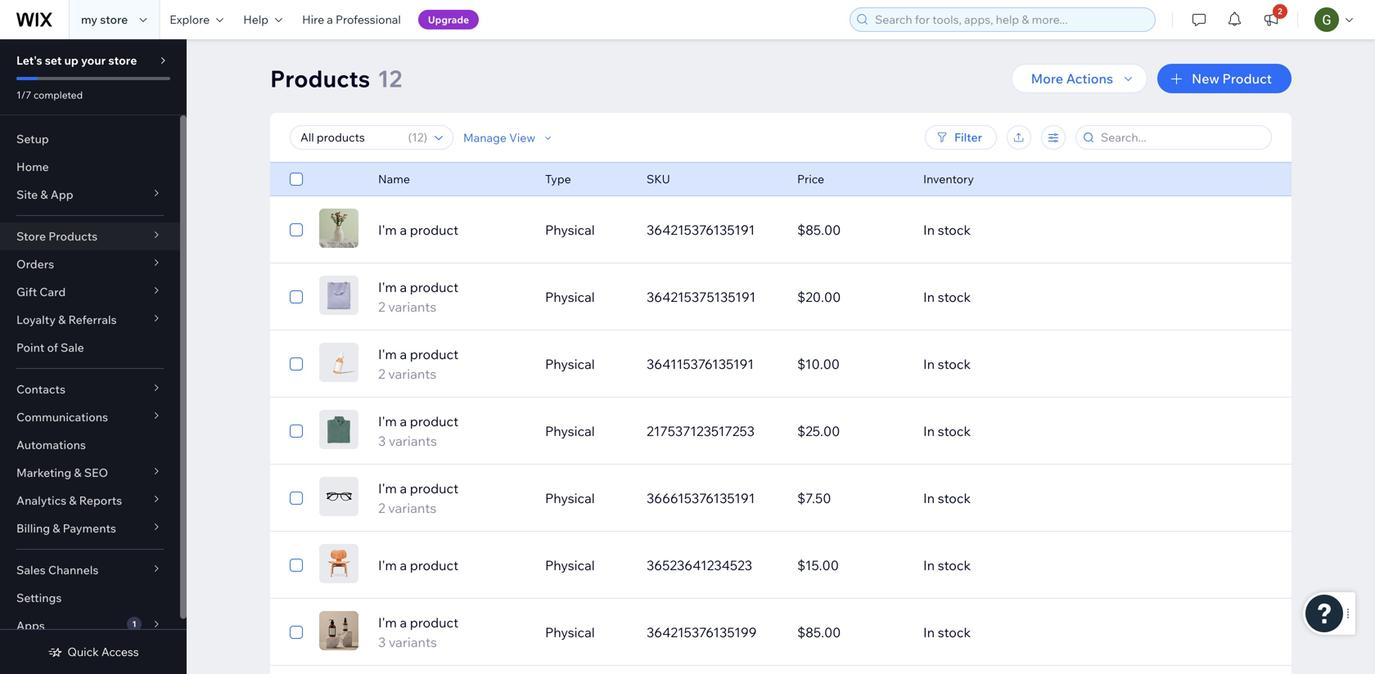 Task type: describe. For each thing, give the bounding box(es) containing it.
in stock link for 366615376135191
[[913, 479, 1223, 518]]

in stock for 366615376135191
[[923, 490, 971, 507]]

36523641234523
[[647, 557, 752, 574]]

more actions button
[[1011, 64, 1148, 93]]

manage view button
[[463, 130, 555, 145]]

loyalty & referrals
[[16, 313, 117, 327]]

sales
[[16, 563, 46, 577]]

your
[[81, 53, 106, 68]]

physical link for 366615376135191
[[535, 479, 637, 518]]

gift
[[16, 285, 37, 299]]

( 12 )
[[408, 130, 427, 144]]

364215376135199 link
[[637, 613, 787, 652]]

completed
[[34, 89, 83, 101]]

& for site
[[40, 187, 48, 202]]

automations
[[16, 438, 86, 452]]

referrals
[[68, 313, 117, 327]]

product for 366615376135191
[[410, 480, 459, 497]]

orders
[[16, 257, 54, 271]]

help
[[243, 12, 269, 27]]

hire
[[302, 12, 324, 27]]

i'm a product 3 variants for 364215376135199
[[378, 615, 459, 651]]

364215376135199
[[647, 625, 757, 641]]

i'm a product 3 variants for 217537123517253
[[378, 413, 459, 449]]

upgrade button
[[418, 10, 479, 29]]

in stock for 364215376135191
[[923, 222, 971, 238]]

site & app button
[[0, 181, 180, 209]]

analytics & reports button
[[0, 487, 180, 515]]

product for 364215375135191
[[410, 279, 459, 295]]

analytics
[[16, 494, 66, 508]]

my store
[[81, 12, 128, 27]]

loyalty & referrals button
[[0, 306, 180, 334]]

physical for 36523641234523
[[545, 557, 595, 574]]

1
[[132, 619, 136, 629]]

$20.00 link
[[787, 277, 913, 317]]

in stock link for 364115376135191
[[913, 345, 1223, 384]]

orders button
[[0, 250, 180, 278]]

store
[[16, 229, 46, 244]]

in stock for 217537123517253
[[923, 423, 971, 440]]

apps
[[16, 619, 45, 633]]

i'm a product for 36523641234523
[[378, 557, 459, 574]]

6 i'm from the top
[[378, 557, 397, 574]]

2 button
[[1253, 0, 1289, 39]]

2 for 366615376135191
[[378, 500, 385, 516]]

app
[[51, 187, 73, 202]]

& for loyalty
[[58, 313, 66, 327]]

physical for 366615376135191
[[545, 490, 595, 507]]

in stock for 364215376135199
[[923, 625, 971, 641]]

actions
[[1066, 70, 1113, 87]]

in for 366615376135191
[[923, 490, 935, 507]]

$85.00 for 364215376135199
[[797, 625, 841, 641]]

physical link for 217537123517253
[[535, 412, 637, 451]]

set
[[45, 53, 62, 68]]

price
[[797, 172, 824, 186]]

sku
[[647, 172, 670, 186]]

sale
[[61, 341, 84, 355]]

i'm a product 2 variants for 364215375135191
[[378, 279, 459, 315]]

)
[[424, 130, 427, 144]]

i'm a product 2 variants for 364115376135191
[[378, 346, 459, 382]]

12 for products 12
[[378, 64, 402, 93]]

a inside "hire a professional" 'link'
[[327, 12, 333, 27]]

$7.50
[[797, 490, 831, 507]]

manage view
[[463, 130, 535, 145]]

i'm for 364115376135191
[[378, 346, 397, 363]]

view
[[509, 130, 535, 145]]

home link
[[0, 153, 180, 181]]

in for 364215376135191
[[923, 222, 935, 238]]

billing & payments button
[[0, 515, 180, 543]]

professional
[[336, 12, 401, 27]]

in stock link for 364215376135191
[[913, 210, 1223, 250]]

2 for 364115376135191
[[378, 366, 385, 382]]

in stock link for 217537123517253
[[913, 412, 1223, 451]]

3 for 364215376135199
[[378, 634, 386, 651]]

$85.00 link for 364215376135191
[[787, 210, 913, 250]]

filter button
[[925, 125, 997, 150]]

stock for 364215376135191
[[938, 222, 971, 238]]

card
[[40, 285, 66, 299]]

364115376135191
[[647, 356, 754, 372]]

1 product from the top
[[410, 222, 459, 238]]

364215375135191
[[647, 289, 756, 305]]

more actions
[[1031, 70, 1113, 87]]

point of sale link
[[0, 334, 180, 362]]

physical link for 36523641234523
[[535, 546, 637, 585]]

physical for 364215375135191
[[545, 289, 595, 305]]

i'm for 366615376135191
[[378, 480, 397, 497]]

quick access button
[[48, 645, 139, 660]]

sidebar element
[[0, 39, 187, 674]]

i'm a product for 364215376135191
[[378, 222, 459, 238]]

in stock link for 364215375135191
[[913, 277, 1223, 317]]

products 12
[[270, 64, 402, 93]]

0 vertical spatial store
[[100, 12, 128, 27]]

gift card button
[[0, 278, 180, 306]]

sales channels button
[[0, 557, 180, 584]]

variants for 217537123517253
[[389, 433, 437, 449]]

let's
[[16, 53, 42, 68]]

payments
[[63, 521, 116, 536]]

stock for 217537123517253
[[938, 423, 971, 440]]

$10.00 link
[[787, 345, 913, 384]]

product for 364215376135199
[[410, 615, 459, 631]]

in stock for 364115376135191
[[923, 356, 971, 372]]

point
[[16, 341, 44, 355]]

i'm for 364215375135191
[[378, 279, 397, 295]]

quick
[[67, 645, 99, 659]]

$85.00 for 364215376135191
[[797, 222, 841, 238]]

0 vertical spatial products
[[270, 64, 370, 93]]

$85.00 link for 364215376135199
[[787, 613, 913, 652]]

new product
[[1192, 70, 1272, 87]]

upgrade
[[428, 14, 469, 26]]

automations link
[[0, 431, 180, 459]]

home
[[16, 160, 49, 174]]

physical link for 364115376135191
[[535, 345, 637, 384]]

variants for 366615376135191
[[388, 500, 436, 516]]

217537123517253 link
[[637, 412, 787, 451]]

364215376135191
[[647, 222, 755, 238]]

i'm for 217537123517253
[[378, 413, 397, 430]]

in for 364115376135191
[[923, 356, 935, 372]]

marketing & seo
[[16, 466, 108, 480]]



Task type: vqa. For each thing, say whether or not it's contained in the screenshot.
"Card" in the left of the page
yes



Task type: locate. For each thing, give the bounding box(es) containing it.
4 in stock link from the top
[[913, 412, 1223, 451]]

1 $85.00 link from the top
[[787, 210, 913, 250]]

my
[[81, 12, 97, 27]]

1 stock from the top
[[938, 222, 971, 238]]

4 physical from the top
[[545, 423, 595, 440]]

1 horizontal spatial 12
[[412, 130, 424, 144]]

None checkbox
[[290, 169, 303, 189], [290, 354, 303, 374], [290, 169, 303, 189], [290, 354, 303, 374]]

2 vertical spatial i'm a product 2 variants
[[378, 480, 459, 516]]

& right 'loyalty'
[[58, 313, 66, 327]]

physical
[[545, 222, 595, 238], [545, 289, 595, 305], [545, 356, 595, 372], [545, 423, 595, 440], [545, 490, 595, 507], [545, 557, 595, 574], [545, 625, 595, 641]]

6 stock from the top
[[938, 557, 971, 574]]

$85.00 link down price on the right
[[787, 210, 913, 250]]

2 physical from the top
[[545, 289, 595, 305]]

store
[[100, 12, 128, 27], [108, 53, 137, 68]]

2 product from the top
[[410, 279, 459, 295]]

channels
[[48, 563, 99, 577]]

$85.00
[[797, 222, 841, 238], [797, 625, 841, 641]]

i'm a product link for 364215376135191
[[368, 220, 535, 240]]

billing & payments
[[16, 521, 116, 536]]

1/7
[[16, 89, 31, 101]]

marketing
[[16, 466, 71, 480]]

products inside dropdown button
[[48, 229, 98, 244]]

physical link for 364215375135191
[[535, 277, 637, 317]]

in for 36523641234523
[[923, 557, 935, 574]]

1 in from the top
[[923, 222, 935, 238]]

0 vertical spatial i'm a product 2 variants
[[378, 279, 459, 315]]

a
[[327, 12, 333, 27], [400, 222, 407, 238], [400, 279, 407, 295], [400, 346, 407, 363], [400, 413, 407, 430], [400, 480, 407, 497], [400, 557, 407, 574], [400, 615, 407, 631]]

4 product from the top
[[410, 413, 459, 430]]

4 i'm from the top
[[378, 413, 397, 430]]

stock for 36523641234523
[[938, 557, 971, 574]]

2 stock from the top
[[938, 289, 971, 305]]

12
[[378, 64, 402, 93], [412, 130, 424, 144]]

364215375135191 link
[[637, 277, 787, 317]]

products down the hire
[[270, 64, 370, 93]]

0 horizontal spatial products
[[48, 229, 98, 244]]

variants for 364215375135191
[[388, 299, 436, 315]]

Unsaved view field
[[295, 126, 403, 149]]

5 physical link from the top
[[535, 479, 637, 518]]

setup link
[[0, 125, 180, 153]]

physical for 364215376135199
[[545, 625, 595, 641]]

of
[[47, 341, 58, 355]]

(
[[408, 130, 412, 144]]

communications
[[16, 410, 108, 424]]

0 vertical spatial $85.00 link
[[787, 210, 913, 250]]

physical for 364215376135191
[[545, 222, 595, 238]]

12 for ( 12 )
[[412, 130, 424, 144]]

2 physical link from the top
[[535, 277, 637, 317]]

help button
[[233, 0, 292, 39]]

3 variants from the top
[[389, 433, 437, 449]]

6 in stock from the top
[[923, 557, 971, 574]]

5 in stock from the top
[[923, 490, 971, 507]]

in stock link for 36523641234523
[[913, 546, 1223, 585]]

$85.00 down price on the right
[[797, 222, 841, 238]]

2 i'm from the top
[[378, 279, 397, 295]]

contacts
[[16, 382, 65, 397]]

physical link for 364215376135191
[[535, 210, 637, 250]]

7 physical from the top
[[545, 625, 595, 641]]

$25.00 link
[[787, 412, 913, 451]]

in stock
[[923, 222, 971, 238], [923, 289, 971, 305], [923, 356, 971, 372], [923, 423, 971, 440], [923, 490, 971, 507], [923, 557, 971, 574], [923, 625, 971, 641]]

5 physical from the top
[[545, 490, 595, 507]]

stock
[[938, 222, 971, 238], [938, 289, 971, 305], [938, 356, 971, 372], [938, 423, 971, 440], [938, 490, 971, 507], [938, 557, 971, 574], [938, 625, 971, 641]]

i'm a product link
[[368, 220, 535, 240], [368, 556, 535, 575]]

in stock for 36523641234523
[[923, 557, 971, 574]]

Search... field
[[1096, 126, 1266, 149]]

stock for 366615376135191
[[938, 490, 971, 507]]

i'm a product 2 variants for 366615376135191
[[378, 480, 459, 516]]

3 physical from the top
[[545, 356, 595, 372]]

physical for 364115376135191
[[545, 356, 595, 372]]

new product button
[[1157, 64, 1292, 93]]

3 i'm from the top
[[378, 346, 397, 363]]

1 i'm a product from the top
[[378, 222, 459, 238]]

more
[[1031, 70, 1063, 87]]

hire a professional link
[[292, 0, 411, 39]]

2 $85.00 from the top
[[797, 625, 841, 641]]

0 vertical spatial i'm a product
[[378, 222, 459, 238]]

2 i'm a product link from the top
[[368, 556, 535, 575]]

7 physical link from the top
[[535, 613, 637, 652]]

$85.00 down $15.00
[[797, 625, 841, 641]]

4 physical link from the top
[[535, 412, 637, 451]]

3 physical link from the top
[[535, 345, 637, 384]]

1 vertical spatial $85.00 link
[[787, 613, 913, 652]]

& for marketing
[[74, 466, 81, 480]]

& right billing
[[53, 521, 60, 536]]

$85.00 link down "$15.00" link
[[787, 613, 913, 652]]

i'm a product link for 36523641234523
[[368, 556, 535, 575]]

1 physical from the top
[[545, 222, 595, 238]]

366615376135191
[[647, 490, 755, 507]]

2 i'm a product 2 variants from the top
[[378, 346, 459, 382]]

& left seo
[[74, 466, 81, 480]]

0 vertical spatial 3
[[378, 433, 386, 449]]

1 in stock link from the top
[[913, 210, 1223, 250]]

3 product from the top
[[410, 346, 459, 363]]

7 in stock link from the top
[[913, 613, 1223, 652]]

5 variants from the top
[[389, 634, 437, 651]]

product for 217537123517253
[[410, 413, 459, 430]]

manage
[[463, 130, 507, 145]]

2 i'm a product 3 variants from the top
[[378, 615, 459, 651]]

7 in stock from the top
[[923, 625, 971, 641]]

i'm a product 2 variants
[[378, 279, 459, 315], [378, 346, 459, 382], [378, 480, 459, 516]]

stock for 364215376135199
[[938, 625, 971, 641]]

reports
[[79, 494, 122, 508]]

inventory
[[923, 172, 974, 186]]

4 stock from the top
[[938, 423, 971, 440]]

2 3 from the top
[[378, 634, 386, 651]]

6 physical from the top
[[545, 557, 595, 574]]

in stock link for 364215376135199
[[913, 613, 1223, 652]]

contacts button
[[0, 376, 180, 404]]

0 vertical spatial 12
[[378, 64, 402, 93]]

7 i'm from the top
[[378, 615, 397, 631]]

12 down the professional
[[378, 64, 402, 93]]

products
[[270, 64, 370, 93], [48, 229, 98, 244]]

in
[[923, 222, 935, 238], [923, 289, 935, 305], [923, 356, 935, 372], [923, 423, 935, 440], [923, 490, 935, 507], [923, 557, 935, 574], [923, 625, 935, 641]]

1 vertical spatial $85.00
[[797, 625, 841, 641]]

1 physical link from the top
[[535, 210, 637, 250]]

up
[[64, 53, 78, 68]]

products up orders popup button
[[48, 229, 98, 244]]

None checkbox
[[290, 220, 303, 240], [290, 287, 303, 307], [290, 422, 303, 441], [290, 489, 303, 508], [290, 556, 303, 575], [290, 623, 303, 643], [290, 220, 303, 240], [290, 287, 303, 307], [290, 422, 303, 441], [290, 489, 303, 508], [290, 556, 303, 575], [290, 623, 303, 643]]

217537123517253
[[647, 423, 755, 440]]

5 in stock link from the top
[[913, 479, 1223, 518]]

2 variants from the top
[[388, 366, 436, 382]]

2
[[1278, 6, 1282, 16], [378, 299, 385, 315], [378, 366, 385, 382], [378, 500, 385, 516]]

5 in from the top
[[923, 490, 935, 507]]

1/7 completed
[[16, 89, 83, 101]]

364115376135191 link
[[637, 345, 787, 384]]

1 vertical spatial products
[[48, 229, 98, 244]]

3 i'm a product 2 variants from the top
[[378, 480, 459, 516]]

1 vertical spatial i'm a product
[[378, 557, 459, 574]]

$20.00
[[797, 289, 841, 305]]

2 for 364215375135191
[[378, 299, 385, 315]]

5 product from the top
[[410, 480, 459, 497]]

1 i'm a product link from the top
[[368, 220, 535, 240]]

stock for 364215375135191
[[938, 289, 971, 305]]

store right my at the left
[[100, 12, 128, 27]]

& for billing
[[53, 521, 60, 536]]

i'm a product
[[378, 222, 459, 238], [378, 557, 459, 574]]

2 in from the top
[[923, 289, 935, 305]]

4 in stock from the top
[[923, 423, 971, 440]]

quick access
[[67, 645, 139, 659]]

1 vertical spatial i'm a product link
[[368, 556, 535, 575]]

0 horizontal spatial 12
[[378, 64, 402, 93]]

5 stock from the top
[[938, 490, 971, 507]]

communications button
[[0, 404, 180, 431]]

store right your
[[108, 53, 137, 68]]

$15.00 link
[[787, 546, 913, 585]]

0 vertical spatial i'm a product 3 variants
[[378, 413, 459, 449]]

2 i'm a product from the top
[[378, 557, 459, 574]]

1 vertical spatial store
[[108, 53, 137, 68]]

1 vertical spatial 3
[[378, 634, 386, 651]]

& left reports
[[69, 494, 77, 508]]

point of sale
[[16, 341, 84, 355]]

4 variants from the top
[[388, 500, 436, 516]]

hire a professional
[[302, 12, 401, 27]]

physical for 217537123517253
[[545, 423, 595, 440]]

1 $85.00 from the top
[[797, 222, 841, 238]]

variants for 364215376135199
[[389, 634, 437, 651]]

in stock for 364215375135191
[[923, 289, 971, 305]]

Search for tools, apps, help & more... field
[[870, 8, 1150, 31]]

3 for 217537123517253
[[378, 433, 386, 449]]

5 i'm from the top
[[378, 480, 397, 497]]

6 product from the top
[[410, 557, 459, 574]]

364215376135191 link
[[637, 210, 787, 250]]

1 horizontal spatial products
[[270, 64, 370, 93]]

setup
[[16, 132, 49, 146]]

2 $85.00 link from the top
[[787, 613, 913, 652]]

4 in from the top
[[923, 423, 935, 440]]

1 vertical spatial i'm a product 2 variants
[[378, 346, 459, 382]]

billing
[[16, 521, 50, 536]]

2 in stock from the top
[[923, 289, 971, 305]]

$15.00
[[797, 557, 839, 574]]

0 vertical spatial $85.00
[[797, 222, 841, 238]]

36523641234523 link
[[637, 546, 787, 585]]

12 left manage
[[412, 130, 424, 144]]

explore
[[170, 12, 210, 27]]

366615376135191 link
[[637, 479, 787, 518]]

3 stock from the top
[[938, 356, 971, 372]]

6 in from the top
[[923, 557, 935, 574]]

3 in from the top
[[923, 356, 935, 372]]

1 i'm a product 2 variants from the top
[[378, 279, 459, 315]]

i'm for 364215376135199
[[378, 615, 397, 631]]

1 i'm from the top
[[378, 222, 397, 238]]

type
[[545, 172, 571, 186]]

analytics & reports
[[16, 494, 122, 508]]

sales channels
[[16, 563, 99, 577]]

1 vertical spatial 12
[[412, 130, 424, 144]]

7 product from the top
[[410, 615, 459, 631]]

variants for 364115376135191
[[388, 366, 436, 382]]

access
[[101, 645, 139, 659]]

& right site
[[40, 187, 48, 202]]

loyalty
[[16, 313, 56, 327]]

let's set up your store
[[16, 53, 137, 68]]

1 in stock from the top
[[923, 222, 971, 238]]

settings
[[16, 591, 62, 605]]

& for analytics
[[69, 494, 77, 508]]

3 in stock link from the top
[[913, 345, 1223, 384]]

2 in stock link from the top
[[913, 277, 1223, 317]]

in stock link
[[913, 210, 1223, 250], [913, 277, 1223, 317], [913, 345, 1223, 384], [913, 412, 1223, 451], [913, 479, 1223, 518], [913, 546, 1223, 585], [913, 613, 1223, 652]]

2 inside button
[[1278, 6, 1282, 16]]

in for 217537123517253
[[923, 423, 935, 440]]

1 3 from the top
[[378, 433, 386, 449]]

physical link for 364215376135199
[[535, 613, 637, 652]]

0 vertical spatial i'm a product link
[[368, 220, 535, 240]]

6 physical link from the top
[[535, 546, 637, 585]]

1 variants from the top
[[388, 299, 436, 315]]

$10.00
[[797, 356, 840, 372]]

1 vertical spatial i'm a product 3 variants
[[378, 615, 459, 651]]

site
[[16, 187, 38, 202]]

product
[[1222, 70, 1272, 87]]

product for 364115376135191
[[410, 346, 459, 363]]

3 in stock from the top
[[923, 356, 971, 372]]

marketing & seo button
[[0, 459, 180, 487]]

$85.00 link
[[787, 210, 913, 250], [787, 613, 913, 652]]

gift card
[[16, 285, 66, 299]]

store products button
[[0, 223, 180, 250]]

store products
[[16, 229, 98, 244]]

1 i'm a product 3 variants from the top
[[378, 413, 459, 449]]

new
[[1192, 70, 1220, 87]]

stock for 364115376135191
[[938, 356, 971, 372]]

in for 364215376135199
[[923, 625, 935, 641]]

store inside sidebar element
[[108, 53, 137, 68]]

$25.00
[[797, 423, 840, 440]]

6 in stock link from the top
[[913, 546, 1223, 585]]

in for 364215375135191
[[923, 289, 935, 305]]

7 in from the top
[[923, 625, 935, 641]]

site & app
[[16, 187, 73, 202]]

7 stock from the top
[[938, 625, 971, 641]]



